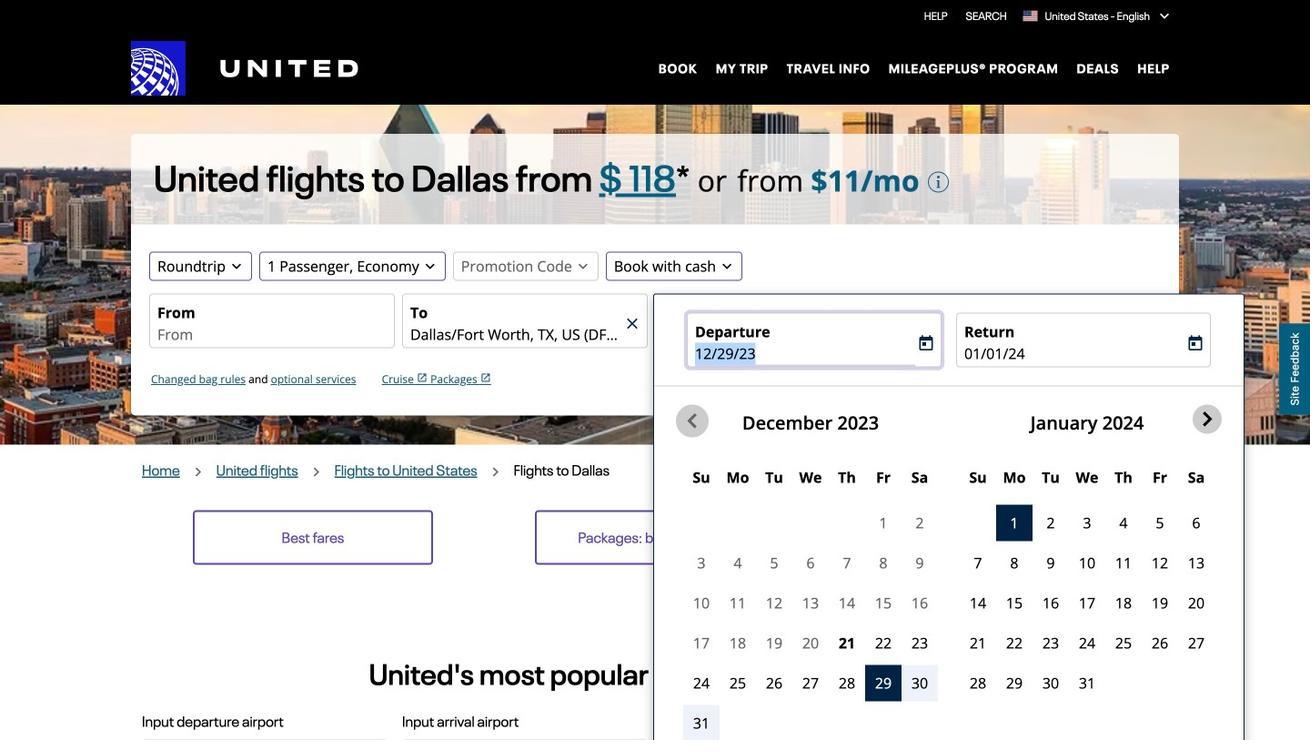 Task type: locate. For each thing, give the bounding box(es) containing it.
fc-booking-departure-date-input-aria-label text field
[[695, 343, 916, 365]]

fc-booking-origin-aria-label text field
[[157, 324, 387, 345]]

column header
[[684, 467, 720, 488], [720, 467, 756, 488], [756, 467, 793, 488], [793, 467, 829, 488], [829, 467, 866, 488], [866, 467, 902, 488], [902, 467, 938, 488], [960, 467, 997, 488], [997, 467, 1033, 488], [1033, 467, 1070, 488], [1070, 467, 1106, 488], [1106, 467, 1142, 488], [1142, 467, 1179, 488], [1179, 467, 1215, 488]]

4 column header from the left
[[793, 467, 829, 488]]

row
[[684, 437, 938, 488], [960, 437, 1215, 488], [684, 488, 938, 740], [960, 488, 1215, 703]]

click to learn more about pay monthly image
[[928, 171, 950, 193]]

12 column header from the left
[[1106, 467, 1142, 488]]

2 column header from the left
[[720, 467, 756, 488]]

7 column header from the left
[[902, 467, 938, 488]]

14 column header from the left
[[1179, 467, 1215, 488]]

main content
[[0, 105, 1311, 740]]

10 column header from the left
[[1033, 467, 1070, 488]]

december 2023 grid
[[684, 408, 938, 740]]

11 column header from the left
[[1070, 467, 1106, 488]]

united airlines image
[[131, 41, 359, 96]]

9 column header from the left
[[997, 467, 1033, 488]]

13 column header from the left
[[1142, 467, 1179, 488]]



Task type: describe. For each thing, give the bounding box(es) containing it.
1 column header from the left
[[684, 467, 720, 488]]

click to learn more about pay monthly element
[[928, 171, 950, 193]]

6 column header from the left
[[866, 467, 902, 488]]

fc-booking-return-date-input-aria-label text field
[[965, 343, 1185, 365]]

8 column header from the left
[[960, 467, 997, 488]]

3 column header from the left
[[756, 467, 793, 488]]

5 column header from the left
[[829, 467, 866, 488]]

january 2024 grid
[[960, 408, 1215, 703]]

fc-booking-destination-aria-label text field
[[411, 324, 622, 345]]



Task type: vqa. For each thing, say whether or not it's contained in the screenshot.
13th column header from the right
yes



